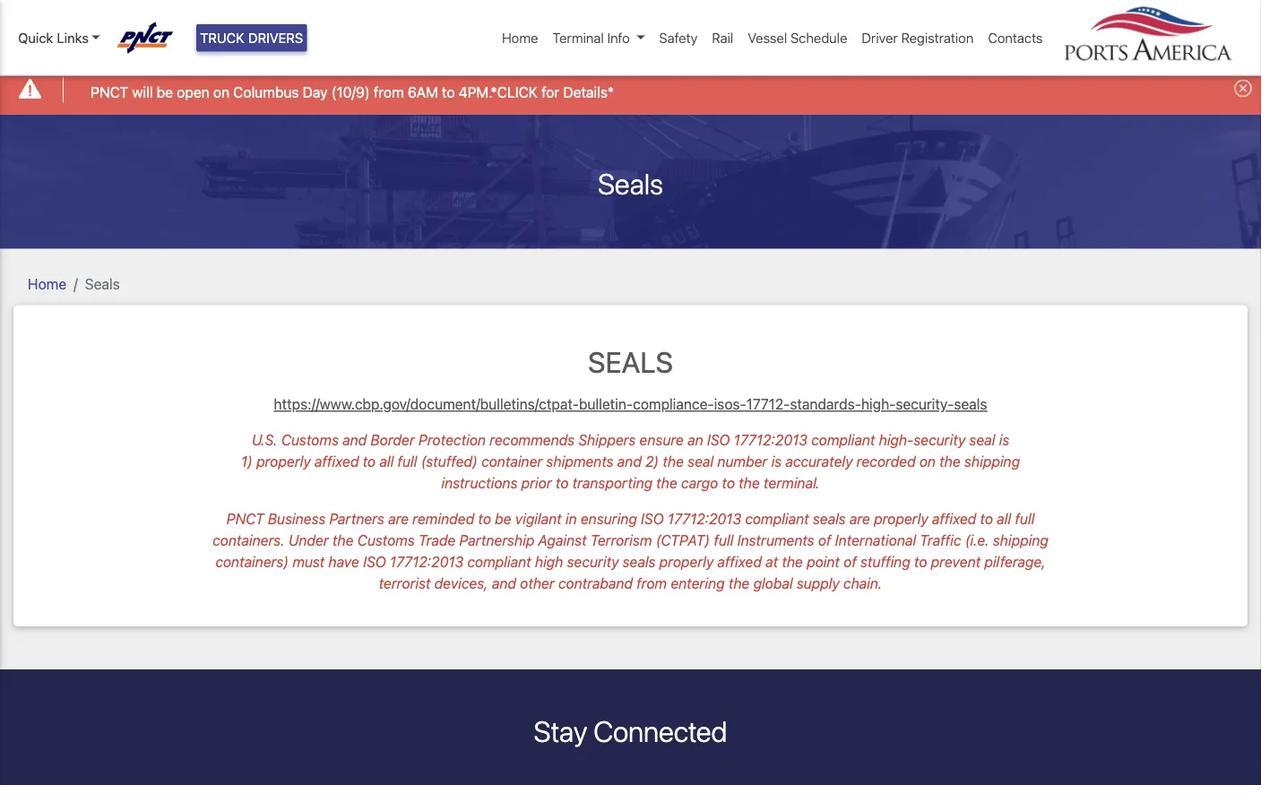 Task type: locate. For each thing, give the bounding box(es) containing it.
home link
[[495, 21, 545, 55], [28, 275, 66, 292]]

reminded
[[413, 511, 474, 528]]

0 horizontal spatial are
[[388, 511, 409, 528]]

0 horizontal spatial properly
[[257, 453, 311, 470]]

from left entering
[[637, 575, 667, 592]]

4pm.*click
[[459, 83, 538, 100]]

1 vertical spatial seals
[[85, 275, 120, 292]]

0 horizontal spatial customs
[[281, 432, 339, 449]]

driver registration
[[862, 30, 974, 46]]

1 horizontal spatial and
[[492, 575, 516, 592]]

1 vertical spatial is
[[772, 453, 782, 470]]

0 vertical spatial properly
[[257, 453, 311, 470]]

2 are from the left
[[850, 511, 870, 528]]

pnct left will
[[91, 83, 128, 100]]

high-
[[861, 396, 896, 413], [879, 432, 914, 449]]

full inside u.s. customs and border protection recommends shippers ensure an iso 17712:2013 compliant high-security seal is 1) properly affixed to all full (stuffed) container shipments and 2) the seal number is accurately recorded on the shipping instructions              prior to transporting the cargo to the terminal.
[[398, 453, 417, 470]]

1 horizontal spatial are
[[850, 511, 870, 528]]

quick links
[[18, 30, 89, 46]]

1 horizontal spatial is
[[999, 432, 1010, 449]]

0 vertical spatial shipping
[[965, 453, 1020, 470]]

global
[[754, 575, 793, 592]]

trade
[[419, 532, 456, 549]]

terminal info link
[[545, 21, 652, 55]]

of
[[818, 532, 832, 549], [844, 554, 857, 571]]

2 horizontal spatial full
[[1015, 511, 1035, 528]]

other
[[520, 575, 555, 592]]

0 horizontal spatial pnct
[[91, 83, 128, 100]]

home
[[502, 30, 538, 46], [28, 275, 66, 292]]

and left other
[[492, 575, 516, 592]]

0 horizontal spatial of
[[818, 532, 832, 549]]

all up pilferage,
[[997, 511, 1011, 528]]

0 vertical spatial affixed
[[315, 453, 359, 470]]

truck drivers
[[200, 30, 303, 46]]

2 vertical spatial full
[[714, 532, 734, 549]]

the right 2) at the right of the page
[[663, 453, 684, 470]]

0 horizontal spatial all
[[380, 453, 394, 470]]

devices,
[[435, 575, 488, 592]]

0 horizontal spatial iso
[[363, 554, 386, 571]]

day
[[303, 83, 328, 100]]

0 vertical spatial iso
[[707, 432, 730, 449]]

security-
[[896, 396, 954, 413]]

pnct
[[91, 83, 128, 100], [227, 511, 264, 528]]

the down number
[[739, 475, 760, 492]]

stay
[[534, 715, 587, 749]]

columbus
[[233, 83, 299, 100]]

from inside pnct will be open on columbus day (10/9) from 6am to 4pm.*click for details* link
[[374, 83, 404, 100]]

1 vertical spatial from
[[637, 575, 667, 592]]

be inside pnct business partners are reminded to be vigilant in ensuring iso 17712:2013 compliant seals are properly affixed to all full containers.               under the customs trade partnership against terrorism (ctpat) full instruments of international traffic (i.e. shipping containers)              must have iso 17712:2013 compliant high security seals properly affixed at the point of stuffing to prevent pilferage, terrorist devices,              and other contraband from entering the global supply chain.
[[495, 511, 512, 528]]

of up 'point'
[[818, 532, 832, 549]]

affixed up partners
[[315, 453, 359, 470]]

1 vertical spatial security
[[567, 554, 619, 571]]

0 vertical spatial all
[[380, 453, 394, 470]]

chain.
[[844, 575, 883, 592]]

compliant up instruments
[[745, 511, 809, 528]]

the left global
[[729, 575, 750, 592]]

for
[[542, 83, 560, 100]]

0 vertical spatial home link
[[495, 21, 545, 55]]

full right "(ctpat)"
[[714, 532, 734, 549]]

properly up international
[[874, 511, 929, 528]]

2 horizontal spatial affixed
[[932, 511, 977, 528]]

customs right u.s.
[[281, 432, 339, 449]]

0 vertical spatial from
[[374, 83, 404, 100]]

protection
[[419, 432, 486, 449]]

security up contraband in the bottom of the page
[[567, 554, 619, 571]]

be
[[157, 83, 173, 100], [495, 511, 512, 528]]

1 vertical spatial compliant
[[745, 511, 809, 528]]

iso
[[707, 432, 730, 449], [641, 511, 664, 528], [363, 554, 386, 571]]

compliant
[[811, 432, 875, 449], [745, 511, 809, 528], [467, 554, 531, 571]]

partners
[[329, 511, 385, 528]]

properly down u.s.
[[257, 453, 311, 470]]

0 horizontal spatial seals
[[623, 554, 656, 571]]

0 horizontal spatial full
[[398, 453, 417, 470]]

under
[[289, 532, 329, 549]]

security inside u.s. customs and border protection recommends shippers ensure an iso 17712:2013 compliant high-security seal is 1) properly affixed to all full (stuffed) container shipments and 2) the seal number is accurately recorded on the shipping instructions              prior to transporting the cargo to the terminal.
[[914, 432, 966, 449]]

and left border
[[343, 432, 367, 449]]

0 horizontal spatial be
[[157, 83, 173, 100]]

shipping
[[965, 453, 1020, 470], [993, 532, 1049, 549]]

1 horizontal spatial on
[[920, 453, 936, 470]]

compliant down partnership
[[467, 554, 531, 571]]

1 horizontal spatial home link
[[495, 21, 545, 55]]

2 horizontal spatial and
[[618, 453, 642, 470]]

properly
[[257, 453, 311, 470], [874, 511, 929, 528], [660, 554, 714, 571]]

number
[[718, 453, 768, 470]]

0 horizontal spatial is
[[772, 453, 782, 470]]

1 vertical spatial customs
[[357, 532, 415, 549]]

1 vertical spatial affixed
[[932, 511, 977, 528]]

full up pilferage,
[[1015, 511, 1035, 528]]

1 vertical spatial seals
[[813, 511, 846, 528]]

1 vertical spatial be
[[495, 511, 512, 528]]

0 horizontal spatial home link
[[28, 275, 66, 292]]

cargo
[[681, 475, 718, 492]]

1 horizontal spatial be
[[495, 511, 512, 528]]

u.s. customs and border protection recommends shippers ensure an iso 17712:2013 compliant high-security seal is 1) properly affixed to all full (stuffed) container shipments and 2) the seal number is accurately recorded on the shipping instructions              prior to transporting the cargo to the terminal.
[[241, 432, 1020, 492]]

and
[[343, 432, 367, 449], [618, 453, 642, 470], [492, 575, 516, 592]]

shipping inside pnct business partners are reminded to be vigilant in ensuring iso 17712:2013 compliant seals are properly affixed to all full containers.               under the customs trade partnership against terrorism (ctpat) full instruments of international traffic (i.e. shipping containers)              must have iso 17712:2013 compliant high security seals properly affixed at the point of stuffing to prevent pilferage, terrorist devices,              and other contraband from entering the global supply chain.
[[993, 532, 1049, 549]]

0 vertical spatial of
[[818, 532, 832, 549]]

shipping for the
[[965, 453, 1020, 470]]

iso right have
[[363, 554, 386, 571]]

2 vertical spatial properly
[[660, 554, 714, 571]]

1 horizontal spatial all
[[997, 511, 1011, 528]]

customs down partners
[[357, 532, 415, 549]]

2 vertical spatial compliant
[[467, 554, 531, 571]]

on inside u.s. customs and border protection recommends shippers ensure an iso 17712:2013 compliant high-security seal is 1) properly affixed to all full (stuffed) container shipments and 2) the seal number is accurately recorded on the shipping instructions              prior to transporting the cargo to the terminal.
[[920, 453, 936, 470]]

iso up "(ctpat)"
[[641, 511, 664, 528]]

full down border
[[398, 453, 417, 470]]

2)
[[646, 453, 659, 470]]

recommends
[[490, 432, 575, 449]]

from left 6am
[[374, 83, 404, 100]]

stuffing
[[861, 554, 911, 571]]

1 horizontal spatial seals
[[813, 511, 846, 528]]

1 vertical spatial high-
[[879, 432, 914, 449]]

compliant up accurately
[[811, 432, 875, 449]]

be up partnership
[[495, 511, 512, 528]]

on inside pnct will be open on columbus day (10/9) from 6am to 4pm.*click for details* link
[[213, 83, 230, 100]]

are right partners
[[388, 511, 409, 528]]

1 vertical spatial all
[[997, 511, 1011, 528]]

1 vertical spatial properly
[[874, 511, 929, 528]]

1 horizontal spatial of
[[844, 554, 857, 571]]

seals
[[598, 166, 663, 200], [85, 275, 120, 292], [588, 345, 673, 379]]

the right the at at bottom
[[782, 554, 803, 571]]

on
[[213, 83, 230, 100], [920, 453, 936, 470]]

0 vertical spatial security
[[914, 432, 966, 449]]

the down 2) at the right of the page
[[657, 475, 678, 492]]

are up international
[[850, 511, 870, 528]]

to right 6am
[[442, 83, 455, 100]]

0 horizontal spatial from
[[374, 83, 404, 100]]

properly down "(ctpat)"
[[660, 554, 714, 571]]

info
[[607, 30, 630, 46]]

have
[[329, 554, 359, 571]]

2 vertical spatial iso
[[363, 554, 386, 571]]

pnct will be open on columbus day (10/9) from 6am to 4pm.*click for details* alert
[[0, 66, 1261, 114]]

1 horizontal spatial security
[[914, 432, 966, 449]]

17712-
[[747, 396, 790, 413]]

on right 'recorded'
[[920, 453, 936, 470]]

pnct inside pnct will be open on columbus day (10/9) from 6am to 4pm.*click for details* link
[[91, 83, 128, 100]]

0 vertical spatial customs
[[281, 432, 339, 449]]

the down security- in the bottom right of the page
[[940, 453, 961, 470]]

0 horizontal spatial affixed
[[315, 453, 359, 470]]

shippers
[[579, 432, 636, 449]]

0 horizontal spatial compliant
[[467, 554, 531, 571]]

pnct will be open on columbus day (10/9) from 6am to 4pm.*click for details* link
[[91, 81, 614, 103]]

full
[[398, 453, 417, 470], [1015, 511, 1035, 528], [714, 532, 734, 549]]

0 vertical spatial be
[[157, 83, 173, 100]]

links
[[57, 30, 89, 46]]

0 vertical spatial pnct
[[91, 83, 128, 100]]

1 horizontal spatial home
[[502, 30, 538, 46]]

all
[[380, 453, 394, 470], [997, 511, 1011, 528]]

0 vertical spatial seals
[[954, 396, 988, 413]]

1 vertical spatial shipping
[[993, 532, 1049, 549]]

ensure
[[640, 432, 684, 449]]

of up chain.
[[844, 554, 857, 571]]

0 horizontal spatial seal
[[688, 453, 714, 470]]

0 horizontal spatial home
[[28, 275, 66, 292]]

pnct will be open on columbus day (10/9) from 6am to 4pm.*click for details*
[[91, 83, 614, 100]]

from inside pnct business partners are reminded to be vigilant in ensuring iso 17712:2013 compliant seals are properly affixed to all full containers.               under the customs trade partnership against terrorism (ctpat) full instruments of international traffic (i.e. shipping containers)              must have iso 17712:2013 compliant high security seals properly affixed at the point of stuffing to prevent pilferage, terrorist devices,              and other contraband from entering the global supply chain.
[[637, 575, 667, 592]]

on right open
[[213, 83, 230, 100]]

instructions
[[441, 475, 518, 492]]

0 vertical spatial on
[[213, 83, 230, 100]]

1 vertical spatial pnct
[[227, 511, 264, 528]]

2 horizontal spatial iso
[[707, 432, 730, 449]]

from
[[374, 83, 404, 100], [637, 575, 667, 592]]

security
[[914, 432, 966, 449], [567, 554, 619, 571]]

the up have
[[333, 532, 354, 549]]

1 vertical spatial home
[[28, 275, 66, 292]]

containers.
[[213, 532, 285, 549]]

customs inside u.s. customs and border protection recommends shippers ensure an iso 17712:2013 compliant high-security seal is 1) properly affixed to all full (stuffed) container shipments and 2) the seal number is accurately recorded on the shipping instructions              prior to transporting the cargo to the terminal.
[[281, 432, 339, 449]]

0 vertical spatial high-
[[861, 396, 896, 413]]

shipping up (i.e.
[[965, 453, 1020, 470]]

affixed left the at at bottom
[[718, 554, 762, 571]]

must
[[293, 554, 325, 571]]

security down security- in the bottom right of the page
[[914, 432, 966, 449]]

1 horizontal spatial customs
[[357, 532, 415, 549]]

1 horizontal spatial iso
[[641, 511, 664, 528]]

terrorism
[[591, 532, 652, 549]]

0 vertical spatial and
[[343, 432, 367, 449]]

to
[[442, 83, 455, 100], [363, 453, 376, 470], [556, 475, 569, 492], [722, 475, 735, 492], [478, 511, 491, 528], [980, 511, 993, 528], [914, 554, 928, 571]]

1 horizontal spatial pnct
[[227, 511, 264, 528]]

transporting
[[573, 475, 653, 492]]

and left 2) at the right of the page
[[618, 453, 642, 470]]

be right will
[[157, 83, 173, 100]]

1 horizontal spatial seal
[[970, 432, 996, 449]]

vessel
[[748, 30, 787, 46]]

17712:2013 down the trade
[[390, 554, 464, 571]]

2 vertical spatial seals
[[623, 554, 656, 571]]

0 vertical spatial compliant
[[811, 432, 875, 449]]

shipping inside u.s. customs and border protection recommends shippers ensure an iso 17712:2013 compliant high-security seal is 1) properly affixed to all full (stuffed) container shipments and 2) the seal number is accurately recorded on the shipping instructions              prior to transporting the cargo to the terminal.
[[965, 453, 1020, 470]]

2 vertical spatial and
[[492, 575, 516, 592]]

0 horizontal spatial on
[[213, 83, 230, 100]]

0 vertical spatial home
[[502, 30, 538, 46]]

safety
[[659, 30, 698, 46]]

2 horizontal spatial seals
[[954, 396, 988, 413]]

pnct inside pnct business partners are reminded to be vigilant in ensuring iso 17712:2013 compliant seals are properly affixed to all full containers.               under the customs trade partnership against terrorism (ctpat) full instruments of international traffic (i.e. shipping containers)              must have iso 17712:2013 compliant high security seals properly affixed at the point of stuffing to prevent pilferage, terrorist devices,              and other contraband from entering the global supply chain.
[[227, 511, 264, 528]]

0 horizontal spatial security
[[567, 554, 619, 571]]

u.s.
[[252, 432, 278, 449]]

international
[[835, 532, 916, 549]]

1 vertical spatial seal
[[688, 453, 714, 470]]

are
[[388, 511, 409, 528], [850, 511, 870, 528]]

shipping up pilferage,
[[993, 532, 1049, 549]]

0 horizontal spatial and
[[343, 432, 367, 449]]

pnct for will
[[91, 83, 128, 100]]

0 vertical spatial 17712:2013
[[734, 432, 808, 449]]

2 vertical spatial 17712:2013
[[390, 554, 464, 571]]

all down border
[[380, 453, 394, 470]]

safety link
[[652, 21, 705, 55]]

17712:2013 up number
[[734, 432, 808, 449]]

2 horizontal spatial compliant
[[811, 432, 875, 449]]

iso right an
[[707, 432, 730, 449]]

is
[[999, 432, 1010, 449], [772, 453, 782, 470]]

affixed
[[315, 453, 359, 470], [932, 511, 977, 528], [718, 554, 762, 571]]

vessel schedule
[[748, 30, 848, 46]]

seal
[[970, 432, 996, 449], [688, 453, 714, 470]]

seals
[[954, 396, 988, 413], [813, 511, 846, 528], [623, 554, 656, 571]]

17712:2013 up "(ctpat)"
[[668, 511, 742, 528]]

1 horizontal spatial from
[[637, 575, 667, 592]]

1 are from the left
[[388, 511, 409, 528]]

2 vertical spatial affixed
[[718, 554, 762, 571]]

0 vertical spatial full
[[398, 453, 417, 470]]

affixed up traffic
[[932, 511, 977, 528]]

pnct up containers.
[[227, 511, 264, 528]]

against
[[538, 532, 587, 549]]

pnct for business
[[227, 511, 264, 528]]



Task type: describe. For each thing, give the bounding box(es) containing it.
to down border
[[363, 453, 376, 470]]

close image
[[1235, 79, 1253, 97]]

truck
[[200, 30, 245, 46]]

to up partnership
[[478, 511, 491, 528]]

1 vertical spatial home link
[[28, 275, 66, 292]]

1)
[[241, 453, 253, 470]]

truck drivers link
[[196, 24, 307, 52]]

1 horizontal spatial affixed
[[718, 554, 762, 571]]

1 vertical spatial and
[[618, 453, 642, 470]]

details*
[[563, 83, 614, 100]]

and inside pnct business partners are reminded to be vigilant in ensuring iso 17712:2013 compliant seals are properly affixed to all full containers.               under the customs trade partnership against terrorism (ctpat) full instruments of international traffic (i.e. shipping containers)              must have iso 17712:2013 compliant high security seals properly affixed at the point of stuffing to prevent pilferage, terrorist devices,              and other contraband from entering the global supply chain.
[[492, 575, 516, 592]]

compliant inside u.s. customs and border protection recommends shippers ensure an iso 17712:2013 compliant high-security seal is 1) properly affixed to all full (stuffed) container shipments and 2) the seal number is accurately recorded on the shipping instructions              prior to transporting the cargo to the terminal.
[[811, 432, 875, 449]]

0 vertical spatial is
[[999, 432, 1010, 449]]

1 horizontal spatial full
[[714, 532, 734, 549]]

to up (i.e.
[[980, 511, 993, 528]]

(10/9)
[[332, 83, 370, 100]]

partnership
[[459, 532, 535, 549]]

will
[[132, 83, 153, 100]]

border
[[371, 432, 415, 449]]

affixed inside u.s. customs and border protection recommends shippers ensure an iso 17712:2013 compliant high-security seal is 1) properly affixed to all full (stuffed) container shipments and 2) the seal number is accurately recorded on the shipping instructions              prior to transporting the cargo to the terminal.
[[315, 453, 359, 470]]

6am
[[408, 83, 438, 100]]

customs inside pnct business partners are reminded to be vigilant in ensuring iso 17712:2013 compliant seals are properly affixed to all full containers.               under the customs trade partnership against terrorism (ctpat) full instruments of international traffic (i.e. shipping containers)              must have iso 17712:2013 compliant high security seals properly affixed at the point of stuffing to prevent pilferage, terrorist devices,              and other contraband from entering the global supply chain.
[[357, 532, 415, 549]]

pnct business partners are reminded to be vigilant in ensuring iso 17712:2013 compliant seals are properly affixed to all full containers.               under the customs trade partnership against terrorism (ctpat) full instruments of international traffic (i.e. shipping containers)              must have iso 17712:2013 compliant high security seals properly affixed at the point of stuffing to prevent pilferage, terrorist devices,              and other contraband from entering the global supply chain.
[[213, 511, 1049, 592]]

schedule
[[791, 30, 848, 46]]

https://www.cbp.gov/document/bulletins/ctpat-bulletin-compliance-isos-17712-standards-high-security-seals
[[274, 396, 988, 413]]

rail
[[712, 30, 734, 46]]

vessel schedule link
[[741, 21, 855, 55]]

standards-
[[790, 396, 861, 413]]

1 vertical spatial of
[[844, 554, 857, 571]]

all inside pnct business partners are reminded to be vigilant in ensuring iso 17712:2013 compliant seals are properly affixed to all full containers.               under the customs trade partnership against terrorism (ctpat) full instruments of international traffic (i.e. shipping containers)              must have iso 17712:2013 compliant high security seals properly affixed at the point of stuffing to prevent pilferage, terrorist devices,              and other contraband from entering the global supply chain.
[[997, 511, 1011, 528]]

business
[[268, 511, 326, 528]]

terminal
[[553, 30, 604, 46]]

prior
[[521, 475, 552, 492]]

contacts
[[988, 30, 1043, 46]]

security inside pnct business partners are reminded to be vigilant in ensuring iso 17712:2013 compliant seals are properly affixed to all full containers.               under the customs trade partnership against terrorism (ctpat) full instruments of international traffic (i.e. shipping containers)              must have iso 17712:2013 compliant high security seals properly affixed at the point of stuffing to prevent pilferage, terrorist devices,              and other contraband from entering the global supply chain.
[[567, 554, 619, 571]]

drivers
[[248, 30, 303, 46]]

(i.e.
[[965, 532, 990, 549]]

0 vertical spatial seals
[[598, 166, 663, 200]]

open
[[177, 83, 210, 100]]

all inside u.s. customs and border protection recommends shippers ensure an iso 17712:2013 compliant high-security seal is 1) properly affixed to all full (stuffed) container shipments and 2) the seal number is accurately recorded on the shipping instructions              prior to transporting the cargo to the terminal.
[[380, 453, 394, 470]]

point
[[807, 554, 840, 571]]

contacts link
[[981, 21, 1050, 55]]

at
[[766, 554, 778, 571]]

recorded
[[857, 453, 916, 470]]

isos-
[[714, 396, 747, 413]]

to down traffic
[[914, 554, 928, 571]]

1 vertical spatial full
[[1015, 511, 1035, 528]]

quick
[[18, 30, 53, 46]]

terminal.
[[764, 475, 820, 492]]

1 vertical spatial iso
[[641, 511, 664, 528]]

stay connected
[[534, 715, 727, 749]]

be inside "alert"
[[157, 83, 173, 100]]

to right prior
[[556, 475, 569, 492]]

to inside "alert"
[[442, 83, 455, 100]]

in
[[566, 511, 577, 528]]

terrorist
[[379, 575, 431, 592]]

rail link
[[705, 21, 741, 55]]

(ctpat)
[[656, 532, 710, 549]]

compliance-
[[633, 396, 714, 413]]

prevent
[[931, 554, 981, 571]]

0 vertical spatial seal
[[970, 432, 996, 449]]

high
[[535, 554, 563, 571]]

iso inside u.s. customs and border protection recommends shippers ensure an iso 17712:2013 compliant high-security seal is 1) properly affixed to all full (stuffed) container shipments and 2) the seal number is accurately recorded on the shipping instructions              prior to transporting the cargo to the terminal.
[[707, 432, 730, 449]]

(stuffed)
[[421, 453, 478, 470]]

1 horizontal spatial compliant
[[745, 511, 809, 528]]

driver registration link
[[855, 21, 981, 55]]

17712:2013 inside u.s. customs and border protection recommends shippers ensure an iso 17712:2013 compliant high-security seal is 1) properly affixed to all full (stuffed) container shipments and 2) the seal number is accurately recorded on the shipping instructions              prior to transporting the cargo to the terminal.
[[734, 432, 808, 449]]

quick links link
[[18, 28, 100, 48]]

instruments
[[738, 532, 815, 549]]

shipments
[[546, 453, 614, 470]]

https://www.cbp.gov/document/bulletins/ctpat-
[[274, 396, 579, 413]]

to down number
[[722, 475, 735, 492]]

pilferage,
[[985, 554, 1046, 571]]

contraband
[[559, 575, 633, 592]]

1 horizontal spatial properly
[[660, 554, 714, 571]]

containers)
[[215, 554, 289, 571]]

high- inside u.s. customs and border protection recommends shippers ensure an iso 17712:2013 compliant high-security seal is 1) properly affixed to all full (stuffed) container shipments and 2) the seal number is accurately recorded on the shipping instructions              prior to transporting the cargo to the terminal.
[[879, 432, 914, 449]]

driver
[[862, 30, 898, 46]]

container
[[481, 453, 543, 470]]

vigilant
[[515, 511, 562, 528]]

bulletin-
[[579, 396, 633, 413]]

accurately
[[786, 453, 853, 470]]

1 vertical spatial 17712:2013
[[668, 511, 742, 528]]

entering
[[671, 575, 725, 592]]

terminal info
[[553, 30, 630, 46]]

2 vertical spatial seals
[[588, 345, 673, 379]]

connected
[[594, 715, 727, 749]]

supply
[[797, 575, 840, 592]]

ensuring
[[581, 511, 637, 528]]

traffic
[[920, 532, 961, 549]]

2 horizontal spatial properly
[[874, 511, 929, 528]]

shipping for (i.e.
[[993, 532, 1049, 549]]

https://www.cbp.gov/document/bulletins/ctpat-bulletin-compliance-isos-17712-standards-high-security-seals link
[[274, 396, 988, 413]]

properly inside u.s. customs and border protection recommends shippers ensure an iso 17712:2013 compliant high-security seal is 1) properly affixed to all full (stuffed) container shipments and 2) the seal number is accurately recorded on the shipping instructions              prior to transporting the cargo to the terminal.
[[257, 453, 311, 470]]

registration
[[902, 30, 974, 46]]



Task type: vqa. For each thing, say whether or not it's contained in the screenshot.
241 Calcutta St, Newark, Nj 07114 link
no



